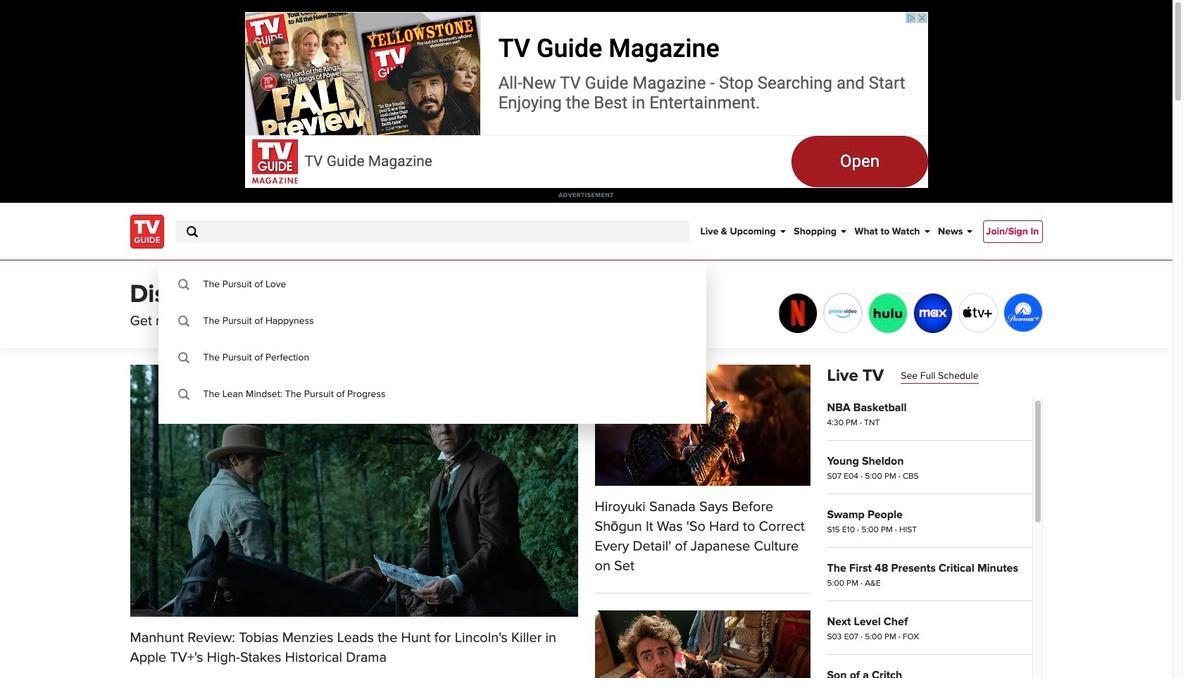 Task type: describe. For each thing, give the bounding box(es) containing it.
advertisement element
[[245, 12, 928, 188]]

what to watch on hbo max image
[[914, 294, 952, 333]]

what to watch on hulu image
[[869, 294, 907, 333]]

what to watch on paramount+ image
[[1004, 294, 1043, 332]]



Task type: vqa. For each thing, say whether or not it's contained in the screenshot.
Hiroyuki Sanada, Shōgun image
yes



Task type: locate. For each thing, give the bounding box(es) containing it.
what to watch on amazon prime image
[[824, 294, 862, 333]]

menu item
[[983, 221, 1043, 243]]

what to watch on appletv+ image
[[959, 294, 997, 332]]

None field
[[175, 221, 690, 243]]

what to watch on netflix image
[[779, 294, 817, 333]]

luke rollason, extraordinary image
[[595, 611, 811, 679]]

menu bar
[[701, 204, 972, 260]]

hiroyuki sanada, shōgun image
[[595, 365, 811, 486]]

Search TV Shows and Movies... text field
[[175, 221, 690, 243]]

list box
[[175, 278, 690, 402]]

brandon flynn and tobias menzies, manhunt image
[[130, 365, 578, 617]]



